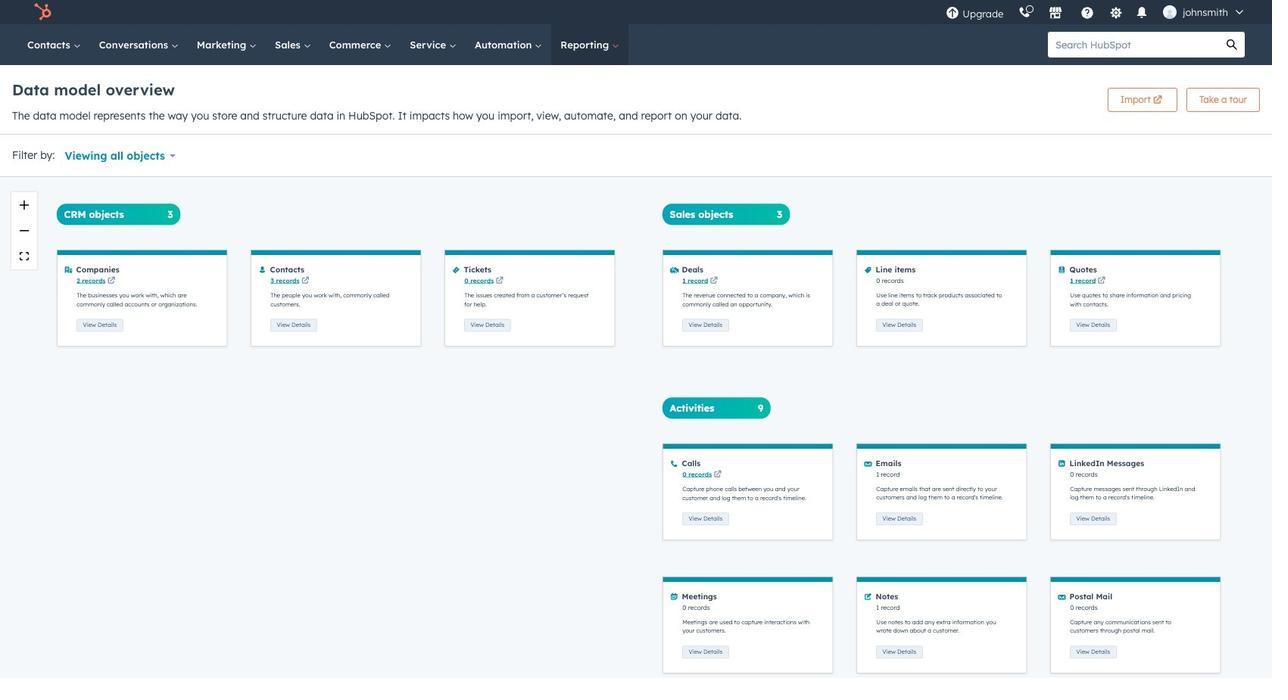 Task type: describe. For each thing, give the bounding box(es) containing it.
Search HubSpot search field
[[1048, 32, 1220, 58]]

fit view image
[[20, 253, 29, 261]]

marketplaces image
[[1049, 7, 1063, 20]]



Task type: vqa. For each thing, say whether or not it's contained in the screenshot.
By
no



Task type: locate. For each thing, give the bounding box(es) containing it.
zoom in image
[[20, 201, 29, 210]]

menu
[[939, 0, 1254, 24]]

john smith image
[[1164, 5, 1177, 19]]



